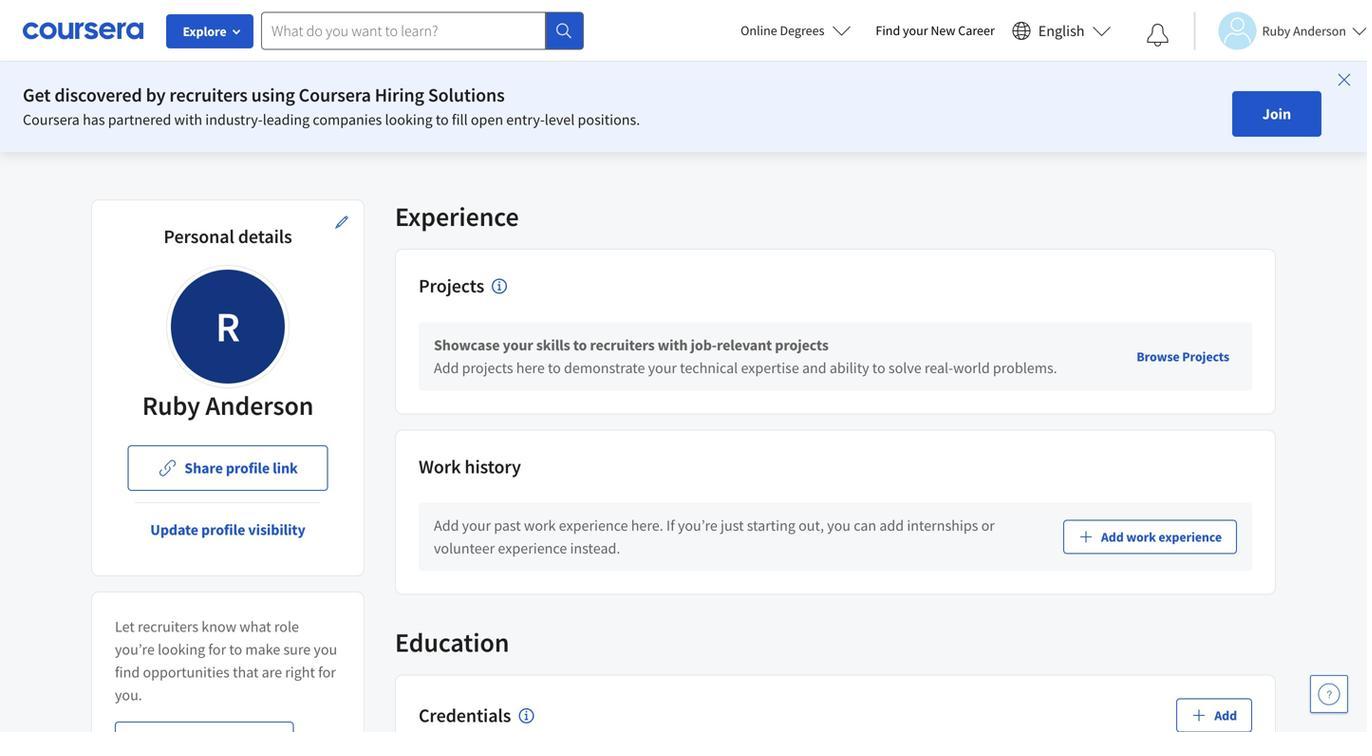 Task type: describe. For each thing, give the bounding box(es) containing it.
find your new career
[[876, 22, 995, 39]]

right
[[285, 663, 315, 682]]

r button
[[166, 265, 290, 388]]

internships
[[907, 516, 979, 535]]

online
[[741, 22, 777, 39]]

add for add
[[1215, 707, 1237, 724]]

work inside add your past work experience here. if you're just starting out, you can add internships or volunteer experience instead.
[[524, 516, 556, 535]]

get discovered by recruiters using coursera hiring solutions coursera has partnered with industry-leading companies looking to fill open entry-level positions.
[[23, 83, 640, 129]]

add for add your past work experience here. if you're just starting out, you can add internships or volunteer experience instead.
[[434, 516, 459, 535]]

history
[[465, 455, 521, 479]]

information about the projects section image
[[492, 279, 507, 294]]

solutions
[[428, 83, 505, 107]]

role
[[274, 617, 299, 636]]

ability
[[830, 359, 869, 378]]

help center image
[[1318, 683, 1341, 706]]

find
[[876, 22, 900, 39]]

by
[[146, 83, 166, 107]]

add button
[[1177, 699, 1253, 732]]

career
[[958, 22, 995, 39]]

edit image
[[334, 215, 349, 230]]

has
[[83, 110, 105, 129]]

to inside let recruiters know what role you're looking for to make sure you find opportunities that are right for you.
[[229, 640, 242, 659]]

out,
[[799, 516, 824, 535]]

english
[[1039, 21, 1085, 40]]

english button
[[1005, 0, 1119, 62]]

1 vertical spatial for
[[318, 663, 336, 682]]

share
[[185, 459, 223, 478]]

are
[[262, 663, 282, 682]]

here.
[[631, 516, 663, 535]]

problems.
[[993, 359, 1058, 378]]

ruby anderson button
[[1194, 12, 1367, 50]]

just
[[721, 516, 744, 535]]

hiring
[[375, 83, 424, 107]]

leading
[[263, 110, 310, 129]]

degrees
[[780, 22, 825, 39]]

add inside showcase your skills to recruiters with job-relevant projects add projects here to demonstrate your technical expertise and ability to solve real-world problems.
[[434, 359, 459, 378]]

or
[[982, 516, 995, 535]]

you for sure
[[314, 640, 337, 659]]

0 horizontal spatial projects
[[462, 359, 513, 378]]

add your past work experience here. if you're just starting out, you can add internships or volunteer experience instead.
[[434, 516, 995, 558]]

sure
[[283, 640, 311, 659]]

you.
[[115, 686, 142, 705]]

experience inside button
[[1159, 529, 1222, 546]]

volunteer
[[434, 539, 495, 558]]

personal
[[164, 225, 234, 248]]

recruiters inside showcase your skills to recruiters with job-relevant projects add projects here to demonstrate your technical expertise and ability to solve real-world problems.
[[590, 336, 655, 355]]

open
[[471, 110, 503, 129]]

profile for update
[[201, 520, 245, 539]]

browse projects button
[[1129, 340, 1237, 374]]

discovered
[[54, 83, 142, 107]]

projects inside button
[[1183, 348, 1230, 365]]

solve
[[889, 359, 922, 378]]

showcase your skills to recruiters with job-relevant projects add projects here to demonstrate your technical expertise and ability to solve real-world problems.
[[434, 336, 1058, 378]]

profile for share
[[226, 459, 270, 478]]

0 vertical spatial for
[[208, 640, 226, 659]]

work history
[[419, 455, 521, 479]]

share profile link button
[[128, 445, 328, 491]]

What do you want to learn? text field
[[261, 12, 546, 50]]

expertise
[[741, 359, 799, 378]]

education
[[395, 626, 509, 659]]

update profile visibility button
[[135, 507, 321, 553]]

coursera image
[[23, 15, 143, 46]]

instead.
[[570, 539, 620, 558]]

looking inside get discovered by recruiters using coursera hiring solutions coursera has partnered with industry-leading companies looking to fill open entry-level positions.
[[385, 110, 433, 129]]

demonstrate
[[564, 359, 645, 378]]

know
[[202, 617, 237, 636]]

0 vertical spatial coursera
[[299, 83, 371, 107]]

add work experience button
[[1063, 520, 1237, 554]]

browse
[[1137, 348, 1180, 365]]

credentials
[[419, 704, 511, 727]]

you're inside let recruiters know what role you're looking for to make sure you find opportunities that are right for you.
[[115, 640, 155, 659]]

find your new career link
[[866, 19, 1005, 43]]

online degrees
[[741, 22, 825, 39]]

real-
[[925, 359, 954, 378]]

browse projects
[[1137, 348, 1230, 365]]

details
[[238, 225, 292, 248]]

technical
[[680, 359, 738, 378]]

can
[[854, 516, 877, 535]]

work inside button
[[1127, 529, 1156, 546]]

explore button
[[166, 14, 254, 48]]

update profile visibility
[[150, 520, 305, 539]]

let recruiters know what role you're looking for to make sure you find opportunities that are right for you.
[[115, 617, 337, 705]]

to right skills
[[573, 336, 587, 355]]

join button
[[1232, 91, 1322, 137]]

starting
[[747, 516, 796, 535]]

online degrees button
[[726, 9, 866, 51]]

here
[[516, 359, 545, 378]]

with inside get discovered by recruiters using coursera hiring solutions coursera has partnered with industry-leading companies looking to fill open entry-level positions.
[[174, 110, 202, 129]]



Task type: locate. For each thing, give the bounding box(es) containing it.
recruiters up industry-
[[169, 83, 248, 107]]

skills
[[536, 336, 570, 355]]

opportunities
[[143, 663, 230, 682]]

with left industry-
[[174, 110, 202, 129]]

profile left link
[[226, 459, 270, 478]]

1 horizontal spatial looking
[[385, 110, 433, 129]]

get
[[23, 83, 51, 107]]

anderson inside popup button
[[1293, 22, 1347, 39]]

0 vertical spatial with
[[174, 110, 202, 129]]

0 horizontal spatial ruby
[[142, 389, 200, 422]]

profile inside update profile visibility button
[[201, 520, 245, 539]]

you're up find
[[115, 640, 155, 659]]

0 vertical spatial profile
[[226, 459, 270, 478]]

1 vertical spatial profile
[[201, 520, 245, 539]]

looking up opportunities on the left bottom of page
[[158, 640, 205, 659]]

coursera
[[299, 83, 371, 107], [23, 110, 80, 129]]

coursera down get
[[23, 110, 80, 129]]

0 vertical spatial you
[[827, 516, 851, 535]]

you right sure
[[314, 640, 337, 659]]

your inside 'link'
[[903, 22, 928, 39]]

add
[[880, 516, 904, 535]]

None search field
[[261, 12, 584, 50]]

recruiters inside let recruiters know what role you're looking for to make sure you find opportunities that are right for you.
[[138, 617, 199, 636]]

you're inside add your past work experience here. if you're just starting out, you can add internships or volunteer experience instead.
[[678, 516, 718, 535]]

1 horizontal spatial coursera
[[299, 83, 371, 107]]

positions.
[[578, 110, 640, 129]]

to left solve
[[873, 359, 886, 378]]

1 horizontal spatial ruby anderson
[[1263, 22, 1347, 39]]

looking down hiring
[[385, 110, 433, 129]]

what
[[240, 617, 271, 636]]

1 vertical spatial ruby
[[142, 389, 200, 422]]

0 horizontal spatial ruby anderson
[[142, 389, 314, 422]]

to left fill
[[436, 110, 449, 129]]

1 vertical spatial looking
[[158, 640, 205, 659]]

profile inside share profile link button
[[226, 459, 270, 478]]

ruby
[[1263, 22, 1291, 39], [142, 389, 200, 422]]

if
[[667, 516, 675, 535]]

explore
[[183, 23, 226, 40]]

for down know
[[208, 640, 226, 659]]

you
[[827, 516, 851, 535], [314, 640, 337, 659]]

1 vertical spatial anderson
[[205, 389, 314, 422]]

add
[[434, 359, 459, 378], [434, 516, 459, 535], [1101, 529, 1124, 546], [1215, 707, 1237, 724]]

ruby up "join"
[[1263, 22, 1291, 39]]

work
[[524, 516, 556, 535], [1127, 529, 1156, 546]]

0 vertical spatial you're
[[678, 516, 718, 535]]

1 vertical spatial coursera
[[23, 110, 80, 129]]

recruiters inside get discovered by recruiters using coursera hiring solutions coursera has partnered with industry-leading companies looking to fill open entry-level positions.
[[169, 83, 248, 107]]

add for add work experience
[[1101, 529, 1124, 546]]

0 horizontal spatial coursera
[[23, 110, 80, 129]]

past
[[494, 516, 521, 535]]

0 vertical spatial projects
[[419, 274, 484, 298]]

experience
[[559, 516, 628, 535], [1159, 529, 1222, 546], [498, 539, 567, 558]]

1 vertical spatial you
[[314, 640, 337, 659]]

0 vertical spatial looking
[[385, 110, 433, 129]]

make
[[245, 640, 280, 659]]

1 horizontal spatial work
[[1127, 529, 1156, 546]]

partnered
[[108, 110, 171, 129]]

experience
[[395, 200, 519, 233]]

link
[[273, 459, 298, 478]]

companies
[[313, 110, 382, 129]]

personal details
[[164, 225, 292, 248]]

entry-
[[506, 110, 545, 129]]

0 horizontal spatial you're
[[115, 640, 155, 659]]

1 vertical spatial projects
[[1183, 348, 1230, 365]]

industry-
[[205, 110, 263, 129]]

2 vertical spatial recruiters
[[138, 617, 199, 636]]

projects down showcase
[[462, 359, 513, 378]]

recruiters right let on the bottom left
[[138, 617, 199, 636]]

visibility
[[248, 520, 305, 539]]

1 horizontal spatial projects
[[775, 336, 829, 355]]

1 horizontal spatial ruby
[[1263, 22, 1291, 39]]

world
[[954, 359, 990, 378]]

1 horizontal spatial for
[[318, 663, 336, 682]]

new
[[931, 22, 956, 39]]

your left technical
[[648, 359, 677, 378]]

job-
[[691, 336, 717, 355]]

0 vertical spatial projects
[[775, 336, 829, 355]]

anderson up the share profile link on the bottom left of the page
[[205, 389, 314, 422]]

to up that
[[229, 640, 242, 659]]

you left can
[[827, 516, 851, 535]]

anderson up join button
[[1293, 22, 1347, 39]]

show notifications image
[[1147, 24, 1169, 47]]

r
[[216, 300, 240, 353]]

your
[[903, 22, 928, 39], [503, 336, 533, 355], [648, 359, 677, 378], [462, 516, 491, 535]]

you inside add your past work experience here. if you're just starting out, you can add internships or volunteer experience instead.
[[827, 516, 851, 535]]

update
[[150, 520, 198, 539]]

projects
[[419, 274, 484, 298], [1183, 348, 1230, 365]]

add inside add your past work experience here. if you're just starting out, you can add internships or volunteer experience instead.
[[434, 516, 459, 535]]

using
[[251, 83, 295, 107]]

profile right update
[[201, 520, 245, 539]]

0 vertical spatial recruiters
[[169, 83, 248, 107]]

your for career
[[903, 22, 928, 39]]

for
[[208, 640, 226, 659], [318, 663, 336, 682]]

and
[[802, 359, 827, 378]]

0 vertical spatial ruby anderson
[[1263, 22, 1347, 39]]

ruby anderson
[[1263, 22, 1347, 39], [142, 389, 314, 422]]

that
[[233, 663, 259, 682]]

0 horizontal spatial with
[[174, 110, 202, 129]]

0 horizontal spatial looking
[[158, 640, 205, 659]]

projects left information about the projects section icon
[[419, 274, 484, 298]]

you for out,
[[827, 516, 851, 535]]

join
[[1263, 104, 1291, 123]]

share profile link
[[185, 459, 298, 478]]

your up "volunteer"
[[462, 516, 491, 535]]

0 horizontal spatial for
[[208, 640, 226, 659]]

1 horizontal spatial you're
[[678, 516, 718, 535]]

1 vertical spatial with
[[658, 336, 688, 355]]

1 horizontal spatial anderson
[[1293, 22, 1347, 39]]

work
[[419, 455, 461, 479]]

with
[[174, 110, 202, 129], [658, 336, 688, 355]]

0 horizontal spatial anderson
[[205, 389, 314, 422]]

1 horizontal spatial you
[[827, 516, 851, 535]]

0 horizontal spatial work
[[524, 516, 556, 535]]

add work experience
[[1101, 529, 1222, 546]]

1 vertical spatial projects
[[462, 359, 513, 378]]

you inside let recruiters know what role you're looking for to make sure you find opportunities that are right for you.
[[314, 640, 337, 659]]

your for to
[[503, 336, 533, 355]]

ruby up share
[[142, 389, 200, 422]]

0 vertical spatial ruby
[[1263, 22, 1291, 39]]

1 horizontal spatial with
[[658, 336, 688, 355]]

0 vertical spatial anderson
[[1293, 22, 1347, 39]]

with left job-
[[658, 336, 688, 355]]

information about credentials section image
[[519, 708, 534, 724]]

recruiters up demonstrate
[[590, 336, 655, 355]]

1 vertical spatial ruby anderson
[[142, 389, 314, 422]]

to inside get discovered by recruiters using coursera hiring solutions coursera has partnered with industry-leading companies looking to fill open entry-level positions.
[[436, 110, 449, 129]]

ruby anderson up share profile link button
[[142, 389, 314, 422]]

projects right browse
[[1183, 348, 1230, 365]]

you're right if
[[678, 516, 718, 535]]

projects up and
[[775, 336, 829, 355]]

ruby anderson up "join"
[[1263, 22, 1347, 39]]

looking inside let recruiters know what role you're looking for to make sure you find opportunities that are right for you.
[[158, 640, 205, 659]]

your up here
[[503, 336, 533, 355]]

find
[[115, 663, 140, 682]]

0 horizontal spatial you
[[314, 640, 337, 659]]

relevant
[[717, 336, 772, 355]]

1 horizontal spatial projects
[[1183, 348, 1230, 365]]

to down skills
[[548, 359, 561, 378]]

coursera up 'companies'
[[299, 83, 371, 107]]

0 horizontal spatial projects
[[419, 274, 484, 298]]

let
[[115, 617, 135, 636]]

1 vertical spatial recruiters
[[590, 336, 655, 355]]

your inside add your past work experience here. if you're just starting out, you can add internships or volunteer experience instead.
[[462, 516, 491, 535]]

level
[[545, 110, 575, 129]]

1 vertical spatial you're
[[115, 640, 155, 659]]

ruby anderson inside ruby anderson popup button
[[1263, 22, 1347, 39]]

your for work
[[462, 516, 491, 535]]

profile
[[226, 459, 270, 478], [201, 520, 245, 539]]

for right right
[[318, 663, 336, 682]]

with inside showcase your skills to recruiters with job-relevant projects add projects here to demonstrate your technical expertise and ability to solve real-world problems.
[[658, 336, 688, 355]]

showcase
[[434, 336, 500, 355]]

your right find
[[903, 22, 928, 39]]

fill
[[452, 110, 468, 129]]

ruby inside popup button
[[1263, 22, 1291, 39]]

to
[[436, 110, 449, 129], [573, 336, 587, 355], [548, 359, 561, 378], [873, 359, 886, 378], [229, 640, 242, 659]]



Task type: vqa. For each thing, say whether or not it's contained in the screenshot.
the details
yes



